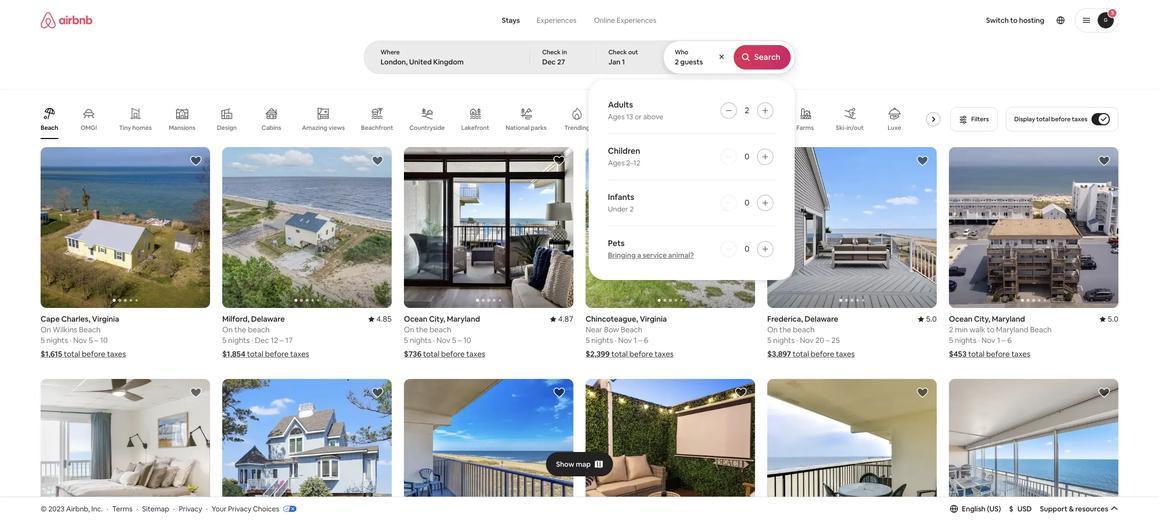 Task type: locate. For each thing, give the bounding box(es) containing it.
before inside cape charles, virginia on wilkins beach 5 nights · nov 5 – 10 $1,615 total before taxes
[[82, 350, 105, 359]]

2 – from the left
[[280, 336, 284, 346]]

beach inside milford, delaware on the beach 5 nights · dec 12 – 17 $1,854 total before taxes
[[248, 325, 270, 335]]

3 nov from the left
[[619, 336, 633, 346]]

1 horizontal spatial experiences
[[617, 16, 657, 25]]

1 ages from the top
[[608, 112, 625, 121]]

2 vertical spatial 0
[[745, 244, 750, 254]]

5.0
[[927, 315, 938, 324], [1109, 315, 1119, 324]]

before right the display
[[1052, 115, 1071, 123]]

2 inside ocean city, maryland 2 min walk to maryland beach 5 nights · nov 1 – 6 $453 total before taxes
[[950, 325, 954, 335]]

2 nov from the left
[[437, 336, 451, 346]]

ocean inside ocean city, maryland on the beach 5 nights · nov 5 – 10 $736 total before taxes
[[404, 315, 428, 324]]

3 beach from the left
[[794, 325, 815, 335]]

ages down adults
[[608, 112, 625, 121]]

children ages 2–12
[[608, 146, 641, 168]]

1 the from the left
[[235, 325, 246, 335]]

1 ocean from the left
[[404, 315, 428, 324]]

on inside milford, delaware on the beach 5 nights · dec 12 – 17 $1,854 total before taxes
[[222, 325, 233, 335]]

check inside check out jan 1
[[609, 48, 627, 56]]

check
[[543, 48, 561, 56], [609, 48, 627, 56]]

the up $736
[[416, 325, 428, 335]]

frederica, delaware on the beach 5 nights · nov 20 – 25 $3,897 total before taxes
[[768, 315, 856, 359]]

1 horizontal spatial 6
[[1008, 336, 1013, 346]]

4 – from the left
[[639, 336, 643, 346]]

0 horizontal spatial 1
[[622, 57, 626, 67]]

add to wishlist: frederica, delaware image
[[917, 155, 929, 167]]

1 5 from the left
[[41, 336, 45, 346]]

5.0 for frederica, delaware on the beach 5 nights · nov 20 – 25 $3,897 total before taxes
[[927, 315, 938, 324]]

1 virginia from the left
[[92, 315, 119, 324]]

amazing left pools
[[926, 124, 951, 132]]

1 horizontal spatial dec
[[543, 57, 556, 67]]

2 5.0 from the left
[[1109, 315, 1119, 324]]

to inside "profile" element
[[1011, 16, 1018, 25]]

nights down near
[[592, 336, 614, 346]]

1 inside ocean city, maryland 2 min walk to maryland beach 5 nights · nov 1 – 6 $453 total before taxes
[[998, 336, 1001, 346]]

maryland for nov 5 – 10
[[447, 315, 480, 324]]

beach inside frederica, delaware on the beach 5 nights · nov 20 – 25 $3,897 total before taxes
[[794, 325, 815, 335]]

dec left 27
[[543, 57, 556, 67]]

stays tab panel
[[364, 41, 796, 280]]

nights down min
[[956, 336, 977, 346]]

add to wishlist: chincoteague, virginia image
[[735, 155, 748, 167]]

to right switch
[[1011, 16, 1018, 25]]

virginia right charles,
[[92, 315, 119, 324]]

1 vertical spatial ages
[[608, 158, 625, 168]]

terms
[[112, 505, 133, 514]]

nights up $1,854
[[228, 336, 250, 346]]

total
[[1037, 115, 1051, 123], [64, 350, 80, 359], [247, 350, 264, 359], [423, 350, 440, 359], [612, 350, 628, 359], [793, 350, 810, 359], [969, 350, 985, 359]]

1 nov from the left
[[73, 336, 87, 346]]

the inside milford, delaware on the beach 5 nights · dec 12 – 17 $1,854 total before taxes
[[235, 325, 246, 335]]

city, inside ocean city, maryland 2 min walk to maryland beach 5 nights · nov 1 – 6 $453 total before taxes
[[975, 315, 991, 324]]

to
[[1011, 16, 1018, 25], [988, 325, 995, 335]]

ages inside children ages 2–12
[[608, 158, 625, 168]]

1
[[622, 57, 626, 67], [634, 336, 637, 346], [998, 336, 1001, 346]]

before right $453
[[987, 350, 1011, 359]]

2 ocean from the left
[[950, 315, 973, 324]]

0 vertical spatial 0
[[745, 151, 750, 162]]

1 horizontal spatial beach
[[430, 325, 452, 335]]

0 horizontal spatial ocean
[[404, 315, 428, 324]]

3 the from the left
[[780, 325, 792, 335]]

5
[[41, 336, 45, 346], [89, 336, 93, 346], [222, 336, 227, 346], [404, 336, 408, 346], [452, 336, 457, 346], [586, 336, 590, 346], [768, 336, 772, 346], [950, 336, 954, 346]]

total right $736
[[423, 350, 440, 359]]

nights down wilkins
[[46, 336, 68, 346]]

city, inside ocean city, maryland on the beach 5 nights · nov 5 – 10 $736 total before taxes
[[429, 315, 446, 324]]

nov inside ocean city, maryland on the beach 5 nights · nov 5 – 10 $736 total before taxes
[[437, 336, 451, 346]]

0 horizontal spatial experiences
[[537, 16, 577, 25]]

check inside check in dec 27
[[543, 48, 561, 56]]

nights inside milford, delaware on the beach 5 nights · dec 12 – 17 $1,854 total before taxes
[[228, 336, 250, 346]]

2 horizontal spatial beach
[[794, 325, 815, 335]]

10 inside ocean city, maryland on the beach 5 nights · nov 5 – 10 $736 total before taxes
[[464, 336, 471, 346]]

experiences up in at the top left
[[537, 16, 577, 25]]

delaware inside frederica, delaware on the beach 5 nights · nov 20 – 25 $3,897 total before taxes
[[805, 315, 839, 324]]

2 nights from the left
[[228, 336, 250, 346]]

nights inside frederica, delaware on the beach 5 nights · nov 20 – 25 $3,897 total before taxes
[[774, 336, 795, 346]]

online experiences
[[595, 16, 657, 25]]

2 virginia from the left
[[640, 315, 667, 324]]

1 experiences from the left
[[537, 16, 577, 25]]

1 horizontal spatial privacy
[[228, 505, 252, 514]]

total inside cape charles, virginia on wilkins beach 5 nights · nov 5 – 10 $1,615 total before taxes
[[64, 350, 80, 359]]

2 city, from the left
[[975, 315, 991, 324]]

switch
[[987, 16, 1010, 25]]

privacy
[[179, 505, 202, 514], [228, 505, 252, 514]]

1 horizontal spatial amazing
[[926, 124, 951, 132]]

2 on from the left
[[222, 325, 233, 335]]

ages
[[608, 112, 625, 121], [608, 158, 625, 168]]

under
[[608, 205, 629, 214]]

before right $736
[[441, 350, 465, 359]]

3 nights from the left
[[410, 336, 432, 346]]

ocean
[[404, 315, 428, 324], [950, 315, 973, 324]]

parks
[[531, 124, 547, 132]]

ocean right 4.85
[[404, 315, 428, 324]]

5 inside chincoteague, virginia near bow beach 5 nights · nov 1 – 6 $2,399 total before taxes
[[586, 336, 590, 346]]

10 inside cape charles, virginia on wilkins beach 5 nights · nov 5 – 10 $1,615 total before taxes
[[100, 336, 108, 346]]

views
[[329, 124, 345, 132]]

1 nights from the left
[[46, 336, 68, 346]]

1 horizontal spatial the
[[416, 325, 428, 335]]

privacy right your
[[228, 505, 252, 514]]

the for frederica,
[[780, 325, 792, 335]]

total right $2,399
[[612, 350, 628, 359]]

pets
[[608, 238, 625, 249]]

switch to hosting link
[[981, 10, 1051, 31]]

delaware up 12 on the bottom of the page
[[251, 315, 285, 324]]

3 on from the left
[[404, 325, 415, 335]]

infants
[[608, 192, 635, 203]]

before inside frederica, delaware on the beach 5 nights · nov 20 – 25 $3,897 total before taxes
[[811, 350, 835, 359]]

1 – from the left
[[95, 336, 98, 346]]

beach inside ocean city, maryland on the beach 5 nights · nov 5 – 10 $736 total before taxes
[[430, 325, 452, 335]]

check out jan 1
[[609, 48, 639, 67]]

total right $453
[[969, 350, 985, 359]]

2 inside infants under 2
[[630, 205, 634, 214]]

3 0 from the top
[[745, 244, 750, 254]]

nights up $736
[[410, 336, 432, 346]]

taxes inside chincoteague, virginia near bow beach 5 nights · nov 1 – 6 $2,399 total before taxes
[[655, 350, 674, 359]]

total right the display
[[1037, 115, 1051, 123]]

nights inside ocean city, maryland on the beach 5 nights · nov 5 – 10 $736 total before taxes
[[410, 336, 432, 346]]

beachfront
[[361, 124, 394, 132]]

6 – from the left
[[1003, 336, 1006, 346]]

2 ages from the top
[[608, 158, 625, 168]]

1 horizontal spatial 10
[[464, 336, 471, 346]]

0 horizontal spatial the
[[235, 325, 246, 335]]

5 inside frederica, delaware on the beach 5 nights · nov 20 – 25 $3,897 total before taxes
[[768, 336, 772, 346]]

ocean city, maryland 2 min walk to maryland beach 5 nights · nov 1 – 6 $453 total before taxes
[[950, 315, 1053, 359]]

1 privacy from the left
[[179, 505, 202, 514]]

ages inside adults ages 13 or above
[[608, 112, 625, 121]]

virginia
[[92, 315, 119, 324], [640, 315, 667, 324]]

7 5 from the left
[[768, 336, 772, 346]]

on down frederica,
[[768, 325, 778, 335]]

experiences right online
[[617, 16, 657, 25]]

1 6 from the left
[[645, 336, 649, 346]]

5.0 for ocean city, maryland 2 min walk to maryland beach 5 nights · nov 1 – 6 $453 total before taxes
[[1109, 315, 1119, 324]]

1 horizontal spatial virginia
[[640, 315, 667, 324]]

your
[[212, 505, 227, 514]]

where
[[381, 48, 400, 56]]

nights inside cape charles, virginia on wilkins beach 5 nights · nov 5 – 10 $1,615 total before taxes
[[46, 336, 68, 346]]

total right $1,615
[[64, 350, 80, 359]]

4 on from the left
[[768, 325, 778, 335]]

0 horizontal spatial dec
[[255, 336, 269, 346]]

on
[[41, 325, 51, 335], [222, 325, 233, 335], [404, 325, 415, 335], [768, 325, 778, 335]]

before down 20
[[811, 350, 835, 359]]

the down frederica,
[[780, 325, 792, 335]]

1 horizontal spatial delaware
[[805, 315, 839, 324]]

service
[[643, 251, 667, 260]]

pools
[[952, 124, 968, 132]]

0 horizontal spatial to
[[988, 325, 995, 335]]

0 vertical spatial dec
[[543, 57, 556, 67]]

ages down the children on the top right of page
[[608, 158, 625, 168]]

total right $3,897
[[793, 350, 810, 359]]

ocean up min
[[950, 315, 973, 324]]

– inside frederica, delaware on the beach 5 nights · nov 20 – 25 $3,897 total before taxes
[[827, 336, 830, 346]]

None search field
[[364, 0, 796, 280]]

nov
[[73, 336, 87, 346], [437, 336, 451, 346], [619, 336, 633, 346], [801, 336, 814, 346], [982, 336, 996, 346]]

5 nights from the left
[[774, 336, 795, 346]]

beach
[[41, 124, 58, 132], [79, 325, 101, 335], [621, 325, 643, 335], [1031, 325, 1053, 335]]

beach inside group
[[41, 124, 58, 132]]

nights up $3,897
[[774, 336, 795, 346]]

10
[[100, 336, 108, 346], [464, 336, 471, 346]]

5 inside milford, delaware on the beach 5 nights · dec 12 – 17 $1,854 total before taxes
[[222, 336, 227, 346]]

total inside frederica, delaware on the beach 5 nights · nov 20 – 25 $3,897 total before taxes
[[793, 350, 810, 359]]

0 vertical spatial ages
[[608, 112, 625, 121]]

filters button
[[951, 107, 998, 132]]

1 0 from the top
[[745, 151, 750, 162]]

1 horizontal spatial check
[[609, 48, 627, 56]]

taxes inside ocean city, maryland on the beach 5 nights · nov 5 – 10 $736 total before taxes
[[467, 350, 486, 359]]

bow
[[604, 325, 620, 335]]

omg!
[[81, 124, 97, 132]]

1 check from the left
[[543, 48, 561, 56]]

walk
[[970, 325, 986, 335]]

delaware for 20
[[805, 315, 839, 324]]

your privacy choices
[[212, 505, 279, 514]]

privacy left your
[[179, 505, 202, 514]]

group
[[41, 100, 968, 139], [41, 147, 210, 308], [222, 147, 392, 308], [404, 147, 574, 308], [586, 147, 756, 308], [768, 147, 938, 308], [950, 147, 1119, 308], [41, 380, 210, 522], [222, 380, 392, 522], [404, 380, 574, 522], [586, 380, 756, 522], [768, 380, 938, 522], [950, 380, 1119, 522]]

on down cape
[[41, 325, 51, 335]]

0 horizontal spatial 6
[[645, 336, 649, 346]]

4 nov from the left
[[801, 336, 814, 346]]

3 5 from the left
[[222, 336, 227, 346]]

the down milford,
[[235, 325, 246, 335]]

check left in at the top left
[[543, 48, 561, 56]]

2 experiences from the left
[[617, 16, 657, 25]]

2 the from the left
[[416, 325, 428, 335]]

check up jan at top right
[[609, 48, 627, 56]]

taxes inside cape charles, virginia on wilkins beach 5 nights · nov 5 – 10 $1,615 total before taxes
[[107, 350, 126, 359]]

bringing
[[608, 251, 636, 260]]

5 nov from the left
[[982, 336, 996, 346]]

delaware inside milford, delaware on the beach 5 nights · dec 12 – 17 $1,854 total before taxes
[[251, 315, 285, 324]]

ocean for min
[[950, 315, 973, 324]]

english (us)
[[963, 505, 1002, 514]]

display total before taxes button
[[1006, 107, 1119, 132]]

beach inside cape charles, virginia on wilkins beach 5 nights · nov 5 – 10 $1,615 total before taxes
[[79, 325, 101, 335]]

your privacy choices link
[[212, 505, 297, 514]]

wilkins
[[53, 325, 77, 335]]

2 beach from the left
[[430, 325, 452, 335]]

online experiences link
[[586, 10, 666, 30]]

5 – from the left
[[827, 336, 830, 346]]

sitemap
[[142, 505, 169, 514]]

near
[[586, 325, 603, 335]]

taxes inside frederica, delaware on the beach 5 nights · nov 20 – 25 $3,897 total before taxes
[[837, 350, 856, 359]]

2 0 from the top
[[745, 198, 750, 208]]

0 horizontal spatial privacy
[[179, 505, 202, 514]]

1 5.0 from the left
[[927, 315, 938, 324]]

0 horizontal spatial amazing
[[302, 124, 328, 132]]

add to wishlist: ocean city, maryland image
[[554, 155, 566, 167], [1099, 155, 1111, 167], [190, 387, 202, 399], [554, 387, 566, 399], [735, 387, 748, 399], [1099, 387, 1111, 399]]

the inside frederica, delaware on the beach 5 nights · nov 20 – 25 $3,897 total before taxes
[[780, 325, 792, 335]]

2 delaware from the left
[[805, 315, 839, 324]]

before down 12 on the bottom of the page
[[265, 350, 289, 359]]

total right $1,854
[[247, 350, 264, 359]]

1 inside chincoteague, virginia near bow beach 5 nights · nov 1 – 6 $2,399 total before taxes
[[634, 336, 637, 346]]

6 5 from the left
[[586, 336, 590, 346]]

experiences
[[537, 16, 577, 25], [617, 16, 657, 25]]

nights inside ocean city, maryland 2 min walk to maryland beach 5 nights · nov 1 – 6 $453 total before taxes
[[956, 336, 977, 346]]

1 horizontal spatial ocean
[[950, 315, 973, 324]]

nights inside chincoteague, virginia near bow beach 5 nights · nov 1 – 6 $2,399 total before taxes
[[592, 336, 614, 346]]

maryland for nov 1 – 6
[[993, 315, 1026, 324]]

1 vertical spatial dec
[[255, 336, 269, 346]]

1 delaware from the left
[[251, 315, 285, 324]]

on inside ocean city, maryland on the beach 5 nights · nov 5 – 10 $736 total before taxes
[[404, 325, 415, 335]]

1 vertical spatial to
[[988, 325, 995, 335]]

virginia right chincoteague,
[[640, 315, 667, 324]]

1 city, from the left
[[429, 315, 446, 324]]

city,
[[429, 315, 446, 324], [975, 315, 991, 324]]

beach for milford,
[[248, 325, 270, 335]]

©
[[41, 505, 47, 514]]

· inside cape charles, virginia on wilkins beach 5 nights · nov 5 – 10 $1,615 total before taxes
[[70, 336, 72, 346]]

ski-in/out
[[837, 124, 864, 132]]

5 inside ocean city, maryland 2 min walk to maryland beach 5 nights · nov 1 – 6 $453 total before taxes
[[950, 336, 954, 346]]

– inside milford, delaware on the beach 5 nights · dec 12 – 17 $1,854 total before taxes
[[280, 336, 284, 346]]

on down milford,
[[222, 325, 233, 335]]

amazing left views at the left top
[[302, 124, 328, 132]]

6 inside ocean city, maryland 2 min walk to maryland beach 5 nights · nov 1 – 6 $453 total before taxes
[[1008, 336, 1013, 346]]

1 horizontal spatial to
[[1011, 16, 1018, 25]]

0 horizontal spatial 5.0
[[927, 315, 938, 324]]

4 5 from the left
[[404, 336, 408, 346]]

2 horizontal spatial the
[[780, 325, 792, 335]]

–
[[95, 336, 98, 346], [280, 336, 284, 346], [458, 336, 462, 346], [639, 336, 643, 346], [827, 336, 830, 346], [1003, 336, 1006, 346]]

treehouses
[[608, 124, 641, 132]]

taxes inside milford, delaware on the beach 5 nights · dec 12 – 17 $1,854 total before taxes
[[290, 350, 309, 359]]

2
[[675, 57, 679, 67], [745, 105, 750, 116], [630, 205, 634, 214], [950, 325, 954, 335]]

delaware up 20
[[805, 315, 839, 324]]

before right $2,399
[[630, 350, 654, 359]]

4.85 out of 5 average rating image
[[369, 315, 392, 324]]

on up $736
[[404, 325, 415, 335]]

5.0 out of 5 average rating image
[[919, 315, 938, 324]]

support & resources button
[[1041, 505, 1119, 514]]

out
[[629, 48, 639, 56]]

to right walk
[[988, 325, 995, 335]]

before down charles,
[[82, 350, 105, 359]]

adults ages 13 or above
[[608, 100, 664, 121]]

2 5 from the left
[[89, 336, 93, 346]]

0 horizontal spatial beach
[[248, 325, 270, 335]]

0 horizontal spatial delaware
[[251, 315, 285, 324]]

nights
[[46, 336, 68, 346], [228, 336, 250, 346], [410, 336, 432, 346], [592, 336, 614, 346], [774, 336, 795, 346], [956, 336, 977, 346]]

1 horizontal spatial 1
[[634, 336, 637, 346]]

0 horizontal spatial check
[[543, 48, 561, 56]]

0 horizontal spatial virginia
[[92, 315, 119, 324]]

1 horizontal spatial 5.0
[[1109, 315, 1119, 324]]

1 horizontal spatial city,
[[975, 315, 991, 324]]

hosting
[[1020, 16, 1045, 25]]

0 horizontal spatial 10
[[100, 336, 108, 346]]

4 nights from the left
[[592, 336, 614, 346]]

&
[[1070, 505, 1075, 514]]

27
[[558, 57, 566, 67]]

1 vertical spatial 0
[[745, 198, 750, 208]]

8 5 from the left
[[950, 336, 954, 346]]

dec left 12 on the bottom of the page
[[255, 336, 269, 346]]

2 10 from the left
[[464, 336, 471, 346]]

show map button
[[546, 452, 614, 477]]

1 on from the left
[[41, 325, 51, 335]]

1 10 from the left
[[100, 336, 108, 346]]

0 horizontal spatial city,
[[429, 315, 446, 324]]

1 beach from the left
[[248, 325, 270, 335]]

2 check from the left
[[609, 48, 627, 56]]

maryland inside ocean city, maryland on the beach 5 nights · nov 5 – 10 $736 total before taxes
[[447, 315, 480, 324]]

to inside ocean city, maryland 2 min walk to maryland beach 5 nights · nov 1 – 6 $453 total before taxes
[[988, 325, 995, 335]]

before inside ocean city, maryland 2 min walk to maryland beach 5 nights · nov 1 – 6 $453 total before taxes
[[987, 350, 1011, 359]]

virginia inside chincoteague, virginia near bow beach 5 nights · nov 1 – 6 $2,399 total before taxes
[[640, 315, 667, 324]]

beach
[[248, 325, 270, 335], [430, 325, 452, 335], [794, 325, 815, 335]]

check in dec 27
[[543, 48, 567, 67]]

2 horizontal spatial 1
[[998, 336, 1001, 346]]

2 6 from the left
[[1008, 336, 1013, 346]]

6 nights from the left
[[956, 336, 977, 346]]

ocean inside ocean city, maryland 2 min walk to maryland beach 5 nights · nov 1 – 6 $453 total before taxes
[[950, 315, 973, 324]]

3 – from the left
[[458, 336, 462, 346]]

bringing a service animal? button
[[608, 251, 694, 260]]

0 vertical spatial to
[[1011, 16, 1018, 25]]



Task type: describe. For each thing, give the bounding box(es) containing it.
who
[[675, 48, 689, 56]]

frederica,
[[768, 315, 804, 324]]

add to wishlist: cape charles, virginia image
[[190, 155, 202, 167]]

luxe
[[888, 124, 902, 132]]

none search field containing adults
[[364, 0, 796, 280]]

beach inside ocean city, maryland 2 min walk to maryland beach 5 nights · nov 1 – 6 $453 total before taxes
[[1031, 325, 1053, 335]]

10 for beach
[[464, 336, 471, 346]]

countryside
[[410, 124, 445, 132]]

online
[[595, 16, 616, 25]]

group containing amazing views
[[41, 100, 968, 139]]

Where field
[[381, 57, 514, 67]]

$3,897
[[768, 350, 792, 359]]

children
[[608, 146, 641, 156]]

profile element
[[682, 0, 1119, 41]]

amazing for amazing views
[[302, 124, 328, 132]]

inc.
[[91, 505, 103, 514]]

experiences inside "button"
[[537, 16, 577, 25]]

show map
[[556, 460, 591, 469]]

lakefront
[[462, 124, 490, 132]]

© 2023 airbnb, inc. ·
[[41, 505, 108, 514]]

· inside frederica, delaware on the beach 5 nights · nov 20 – 25 $3,897 total before taxes
[[797, 336, 799, 346]]

2–12
[[627, 158, 641, 168]]

city, for walk
[[975, 315, 991, 324]]

nov inside frederica, delaware on the beach 5 nights · nov 20 – 25 $3,897 total before taxes
[[801, 336, 814, 346]]

terms link
[[112, 505, 133, 514]]

total inside ocean city, maryland 2 min walk to maryland beach 5 nights · nov 1 – 6 $453 total before taxes
[[969, 350, 985, 359]]

4.87 out of 5 average rating image
[[550, 315, 574, 324]]

display
[[1015, 115, 1036, 123]]

6 inside chincoteague, virginia near bow beach 5 nights · nov 1 – 6 $2,399 total before taxes
[[645, 336, 649, 346]]

resources
[[1076, 505, 1109, 514]]

nov inside chincoteague, virginia near bow beach 5 nights · nov 1 – 6 $2,399 total before taxes
[[619, 336, 633, 346]]

chincoteague,
[[586, 315, 639, 324]]

cape charles, virginia on wilkins beach 5 nights · nov 5 – 10 $1,615 total before taxes
[[41, 315, 126, 359]]

on inside cape charles, virginia on wilkins beach 5 nights · nov 5 – 10 $1,615 total before taxes
[[41, 325, 51, 335]]

add to wishlist: ocean city, maryland image
[[917, 387, 929, 399]]

terms · sitemap · privacy ·
[[112, 505, 208, 514]]

the for milford,
[[235, 325, 246, 335]]

10 for beach
[[100, 336, 108, 346]]

– inside cape charles, virginia on wilkins beach 5 nights · nov 5 – 10 $1,615 total before taxes
[[95, 336, 98, 346]]

milford,
[[222, 315, 250, 324]]

milford, delaware on the beach 5 nights · dec 12 – 17 $1,854 total before taxes
[[222, 315, 309, 359]]

$2,399
[[586, 350, 610, 359]]

4.85
[[377, 315, 392, 324]]

the inside ocean city, maryland on the beach 5 nights · nov 5 – 10 $736 total before taxes
[[416, 325, 428, 335]]

0 for infants
[[745, 198, 750, 208]]

filters
[[972, 115, 990, 123]]

before inside chincoteague, virginia near bow beach 5 nights · nov 1 – 6 $2,399 total before taxes
[[630, 350, 654, 359]]

cabins
[[262, 124, 282, 132]]

· inside ocean city, maryland 2 min walk to maryland beach 5 nights · nov 1 – 6 $453 total before taxes
[[979, 336, 981, 346]]

mansions
[[169, 124, 196, 132]]

ocean for the
[[404, 315, 428, 324]]

– inside ocean city, maryland 2 min walk to maryland beach 5 nights · nov 1 – 6 $453 total before taxes
[[1003, 336, 1006, 346]]

· inside milford, delaware on the beach 5 nights · dec 12 – 17 $1,854 total before taxes
[[252, 336, 253, 346]]

infants under 2
[[608, 192, 635, 214]]

17
[[286, 336, 293, 346]]

25
[[832, 336, 841, 346]]

in/out
[[847, 124, 864, 132]]

ages for adults
[[608, 112, 625, 121]]

cape
[[41, 315, 60, 324]]

support & resources
[[1041, 505, 1109, 514]]

sitemap link
[[142, 505, 169, 514]]

trending
[[565, 124, 590, 132]]

3 button
[[1076, 8, 1119, 33]]

total inside display total before taxes button
[[1037, 115, 1051, 123]]

ocean city, maryland on the beach 5 nights · nov 5 – 10 $736 total before taxes
[[404, 315, 486, 359]]

taxes inside ocean city, maryland 2 min walk to maryland beach 5 nights · nov 1 – 6 $453 total before taxes
[[1012, 350, 1031, 359]]

experiences button
[[528, 10, 586, 30]]

2023
[[48, 505, 65, 514]]

switch to hosting
[[987, 16, 1045, 25]]

· inside chincoteague, virginia near bow beach 5 nights · nov 1 – 6 $2,399 total before taxes
[[615, 336, 617, 346]]

choices
[[253, 505, 279, 514]]

before inside milford, delaware on the beach 5 nights · dec 12 – 17 $1,854 total before taxes
[[265, 350, 289, 359]]

$ usd
[[1010, 505, 1033, 514]]

show
[[556, 460, 575, 469]]

amazing for amazing pools
[[926, 124, 951, 132]]

nov inside ocean city, maryland 2 min walk to maryland beach 5 nights · nov 1 – 6 $453 total before taxes
[[982, 336, 996, 346]]

5.0 out of 5 average rating image
[[1100, 315, 1119, 324]]

guests
[[681, 57, 703, 67]]

$736
[[404, 350, 422, 359]]

city, for beach
[[429, 315, 446, 324]]

taxes inside button
[[1073, 115, 1088, 123]]

jan
[[609, 57, 621, 67]]

beach for frederica,
[[794, 325, 815, 335]]

20
[[816, 336, 825, 346]]

check for jan
[[609, 48, 627, 56]]

total inside ocean city, maryland on the beach 5 nights · nov 5 – 10 $736 total before taxes
[[423, 350, 440, 359]]

a
[[638, 251, 642, 260]]

3
[[1112, 10, 1115, 16]]

before inside ocean city, maryland on the beach 5 nights · nov 5 – 10 $736 total before taxes
[[441, 350, 465, 359]]

in
[[562, 48, 567, 56]]

support
[[1041, 505, 1068, 514]]

animal?
[[669, 251, 694, 260]]

0 for children
[[745, 151, 750, 162]]

0 for pets
[[745, 244, 750, 254]]

5 5 from the left
[[452, 336, 457, 346]]

1 inside check out jan 1
[[622, 57, 626, 67]]

adults
[[608, 100, 633, 110]]

amazing pools
[[926, 124, 968, 132]]

check for dec
[[543, 48, 561, 56]]

pets bringing a service animal?
[[608, 238, 694, 260]]

tiny homes
[[119, 124, 152, 132]]

national parks
[[506, 124, 547, 132]]

display total before taxes
[[1015, 115, 1088, 123]]

(us)
[[988, 505, 1002, 514]]

above
[[644, 112, 664, 121]]

add to wishlist: chincoteague, virginia image
[[372, 387, 384, 399]]

nov inside cape charles, virginia on wilkins beach 5 nights · nov 5 – 10 $1,615 total before taxes
[[73, 336, 87, 346]]

usd
[[1018, 505, 1033, 514]]

national
[[506, 124, 530, 132]]

before inside button
[[1052, 115, 1071, 123]]

chincoteague, virginia near bow beach 5 nights · nov 1 – 6 $2,399 total before taxes
[[586, 315, 674, 359]]

2 privacy from the left
[[228, 505, 252, 514]]

2 inside "who 2 guests"
[[675, 57, 679, 67]]

tiny
[[119, 124, 131, 132]]

13
[[627, 112, 634, 121]]

– inside chincoteague, virginia near bow beach 5 nights · nov 1 – 6 $2,399 total before taxes
[[639, 336, 643, 346]]

farms
[[797, 124, 814, 132]]

add to wishlist: milford, delaware image
[[372, 155, 384, 167]]

virginia inside cape charles, virginia on wilkins beach 5 nights · nov 5 – 10 $1,615 total before taxes
[[92, 315, 119, 324]]

· inside ocean city, maryland on the beach 5 nights · nov 5 – 10 $736 total before taxes
[[433, 336, 435, 346]]

charles,
[[61, 315, 90, 324]]

beach inside chincoteague, virginia near bow beach 5 nights · nov 1 – 6 $2,399 total before taxes
[[621, 325, 643, 335]]

dec inside check in dec 27
[[543, 57, 556, 67]]

$453
[[950, 350, 967, 359]]

english (us) button
[[950, 505, 1002, 514]]

on inside frederica, delaware on the beach 5 nights · nov 20 – 25 $3,897 total before taxes
[[768, 325, 778, 335]]

stays button
[[494, 10, 528, 30]]

– inside ocean city, maryland on the beach 5 nights · nov 5 – 10 $736 total before taxes
[[458, 336, 462, 346]]

$
[[1010, 505, 1014, 514]]

dec inside milford, delaware on the beach 5 nights · dec 12 – 17 $1,854 total before taxes
[[255, 336, 269, 346]]

delaware for 12
[[251, 315, 285, 324]]

airbnb,
[[66, 505, 90, 514]]

what can we help you find? tab list
[[494, 10, 586, 30]]

or
[[635, 112, 642, 121]]

total inside milford, delaware on the beach 5 nights · dec 12 – 17 $1,854 total before taxes
[[247, 350, 264, 359]]

ages for children
[[608, 158, 625, 168]]

total inside chincoteague, virginia near bow beach 5 nights · nov 1 – 6 $2,399 total before taxes
[[612, 350, 628, 359]]

12
[[271, 336, 278, 346]]



Task type: vqa. For each thing, say whether or not it's contained in the screenshot.


